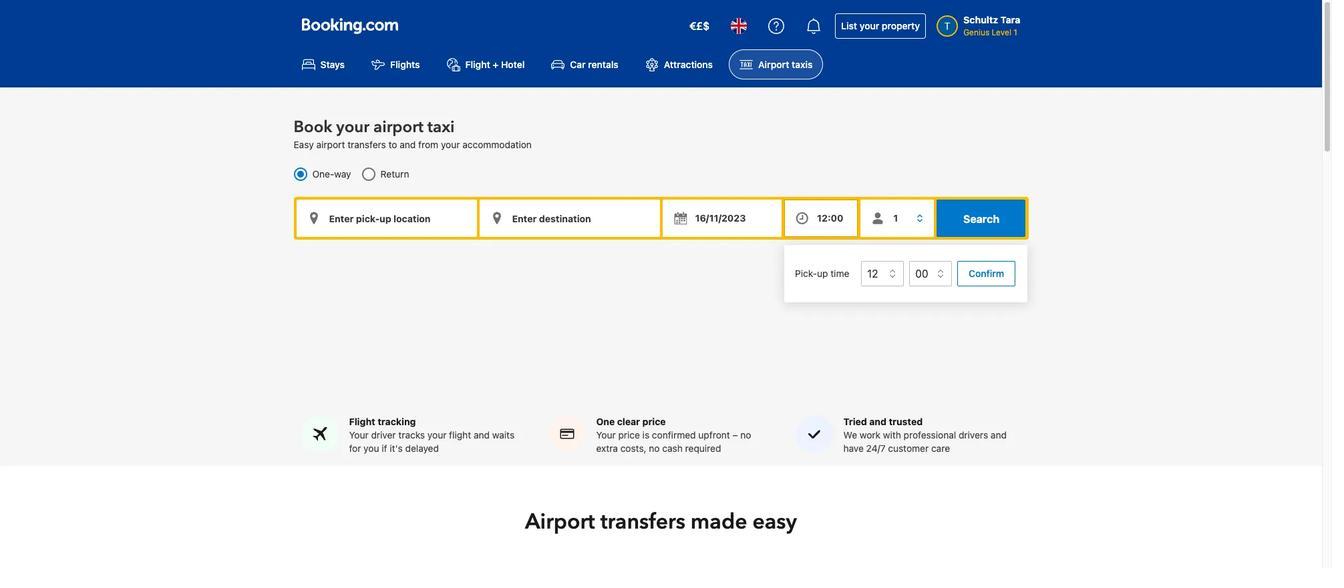 Task type: locate. For each thing, give the bounding box(es) containing it.
search
[[964, 213, 1000, 225]]

1 your from the left
[[349, 430, 369, 441]]

airport taxis link
[[729, 49, 824, 80]]

no
[[741, 430, 752, 441], [649, 443, 660, 455]]

your down the one on the bottom of page
[[596, 430, 616, 441]]

1 horizontal spatial airport
[[374, 116, 424, 139]]

return
[[381, 169, 409, 180]]

1 vertical spatial airport
[[525, 508, 595, 537]]

your inside list your property link
[[860, 20, 880, 31]]

schultz
[[964, 14, 999, 25]]

customer
[[888, 443, 929, 455]]

1 horizontal spatial flight
[[466, 59, 490, 70]]

0 horizontal spatial price
[[618, 430, 640, 441]]

0 horizontal spatial no
[[649, 443, 660, 455]]

one-
[[312, 169, 334, 180]]

€£$ button
[[682, 10, 718, 42]]

required
[[685, 443, 721, 455]]

list your property link
[[835, 13, 926, 39]]

your right book on the top left
[[336, 116, 370, 139]]

1 vertical spatial price
[[618, 430, 640, 441]]

list
[[841, 20, 857, 31]]

0 vertical spatial flight
[[466, 59, 490, 70]]

0 vertical spatial airport
[[374, 116, 424, 139]]

flight inside the flight tracking your driver tracks your flight and waits for you if it's delayed
[[349, 416, 375, 428]]

flight left +
[[466, 59, 490, 70]]

and right flight
[[474, 430, 490, 441]]

attractions
[[664, 59, 713, 70]]

flight tracking your driver tracks your flight and waits for you if it's delayed
[[349, 416, 515, 455]]

pick-up time
[[795, 268, 850, 279]]

price up is
[[643, 416, 666, 428]]

€£$
[[690, 20, 710, 32]]

airport
[[759, 59, 790, 70], [525, 508, 595, 537]]

your
[[860, 20, 880, 31], [336, 116, 370, 139], [441, 139, 460, 151], [428, 430, 447, 441]]

airport
[[374, 116, 424, 139], [316, 139, 345, 151]]

transfers
[[348, 139, 386, 151], [601, 508, 686, 537]]

your
[[349, 430, 369, 441], [596, 430, 616, 441]]

no right –
[[741, 430, 752, 441]]

0 vertical spatial price
[[643, 416, 666, 428]]

with
[[883, 430, 901, 441]]

book your airport taxi easy airport transfers to and from your accommodation
[[294, 116, 532, 151]]

to
[[389, 139, 397, 151]]

16/11/2023
[[695, 213, 746, 224]]

1
[[1014, 27, 1018, 37]]

attractions link
[[635, 49, 724, 80]]

flight
[[466, 59, 490, 70], [349, 416, 375, 428]]

level
[[992, 27, 1012, 37]]

1 vertical spatial transfers
[[601, 508, 686, 537]]

1 horizontal spatial your
[[596, 430, 616, 441]]

your down taxi
[[441, 139, 460, 151]]

search button
[[937, 200, 1026, 237]]

genius
[[964, 27, 990, 37]]

up
[[817, 268, 828, 279]]

0 vertical spatial airport
[[759, 59, 790, 70]]

from
[[418, 139, 439, 151]]

property
[[882, 20, 920, 31]]

have
[[844, 443, 864, 455]]

and
[[400, 139, 416, 151], [870, 416, 887, 428], [474, 430, 490, 441], [991, 430, 1007, 441]]

0 horizontal spatial airport
[[525, 508, 595, 537]]

your inside the flight tracking your driver tracks your flight and waits for you if it's delayed
[[428, 430, 447, 441]]

airport for airport taxis
[[759, 59, 790, 70]]

your up delayed
[[428, 430, 447, 441]]

flight + hotel
[[466, 59, 525, 70]]

your up for
[[349, 430, 369, 441]]

list your property
[[841, 20, 920, 31]]

Enter pick-up location text field
[[296, 200, 477, 237]]

no down is
[[649, 443, 660, 455]]

1 horizontal spatial airport
[[759, 59, 790, 70]]

schultz tara genius level 1
[[964, 14, 1021, 37]]

0 horizontal spatial flight
[[349, 416, 375, 428]]

easy
[[294, 139, 314, 151]]

price down "clear"
[[618, 430, 640, 441]]

your right list
[[860, 20, 880, 31]]

flight up 'driver'
[[349, 416, 375, 428]]

price
[[643, 416, 666, 428], [618, 430, 640, 441]]

airport down book on the top left
[[316, 139, 345, 151]]

we
[[844, 430, 857, 441]]

airport up to
[[374, 116, 424, 139]]

2 your from the left
[[596, 430, 616, 441]]

and right to
[[400, 139, 416, 151]]

1 horizontal spatial no
[[741, 430, 752, 441]]

1 vertical spatial airport
[[316, 139, 345, 151]]

professional
[[904, 430, 956, 441]]

0 horizontal spatial transfers
[[348, 139, 386, 151]]

1 vertical spatial flight
[[349, 416, 375, 428]]

costs,
[[621, 443, 647, 455]]

if
[[382, 443, 387, 455]]

time
[[831, 268, 850, 279]]

made
[[691, 508, 748, 537]]

care
[[932, 443, 950, 455]]

stays link
[[291, 49, 356, 80]]

it's
[[390, 443, 403, 455]]

flight for flight + hotel
[[466, 59, 490, 70]]

tara
[[1001, 14, 1021, 25]]

0 horizontal spatial your
[[349, 430, 369, 441]]

1 vertical spatial no
[[649, 443, 660, 455]]

0 vertical spatial transfers
[[348, 139, 386, 151]]

1 horizontal spatial price
[[643, 416, 666, 428]]



Task type: describe. For each thing, give the bounding box(es) containing it.
clear
[[617, 416, 640, 428]]

and right drivers at the bottom right
[[991, 430, 1007, 441]]

tracks
[[399, 430, 425, 441]]

book
[[294, 116, 332, 139]]

pick-
[[795, 268, 817, 279]]

car rentals
[[570, 59, 619, 70]]

cash
[[662, 443, 683, 455]]

Enter destination text field
[[479, 200, 660, 237]]

taxis
[[792, 59, 813, 70]]

24/7
[[867, 443, 886, 455]]

is
[[643, 430, 650, 441]]

12:00
[[817, 213, 844, 224]]

accommodation
[[463, 139, 532, 151]]

one clear price your price is confirmed upfront – no extra costs, no cash required
[[596, 416, 752, 455]]

confirm button
[[958, 261, 1016, 287]]

upfront
[[699, 430, 730, 441]]

confirmed
[[652, 430, 696, 441]]

easy
[[753, 508, 797, 537]]

work
[[860, 430, 881, 441]]

flights
[[390, 59, 420, 70]]

flights link
[[361, 49, 431, 80]]

one
[[596, 416, 615, 428]]

flight for flight tracking your driver tracks your flight and waits for you if it's delayed
[[349, 416, 375, 428]]

tracking
[[378, 416, 416, 428]]

booking.com online hotel reservations image
[[302, 18, 398, 34]]

waits
[[492, 430, 515, 441]]

you
[[364, 443, 379, 455]]

airport transfers made easy
[[525, 508, 797, 537]]

flight + hotel link
[[436, 49, 536, 80]]

driver
[[371, 430, 396, 441]]

and inside 'book your airport taxi easy airport transfers to and from your accommodation'
[[400, 139, 416, 151]]

hotel
[[501, 59, 525, 70]]

–
[[733, 430, 738, 441]]

your inside the flight tracking your driver tracks your flight and waits for you if it's delayed
[[349, 430, 369, 441]]

0 horizontal spatial airport
[[316, 139, 345, 151]]

+
[[493, 59, 499, 70]]

car rentals link
[[541, 49, 629, 80]]

0 vertical spatial no
[[741, 430, 752, 441]]

taxi
[[428, 116, 455, 139]]

and inside the flight tracking your driver tracks your flight and waits for you if it's delayed
[[474, 430, 490, 441]]

way
[[334, 169, 351, 180]]

your inside one clear price your price is confirmed upfront – no extra costs, no cash required
[[596, 430, 616, 441]]

extra
[[596, 443, 618, 455]]

stays
[[320, 59, 345, 70]]

trusted
[[889, 416, 923, 428]]

airport for airport transfers made easy
[[525, 508, 595, 537]]

rentals
[[588, 59, 619, 70]]

for
[[349, 443, 361, 455]]

car
[[570, 59, 586, 70]]

flight
[[449, 430, 471, 441]]

confirm
[[969, 268, 1005, 280]]

tried
[[844, 416, 867, 428]]

and up work
[[870, 416, 887, 428]]

16/11/2023 button
[[663, 200, 782, 237]]

transfers inside 'book your airport taxi easy airport transfers to and from your accommodation'
[[348, 139, 386, 151]]

1 horizontal spatial transfers
[[601, 508, 686, 537]]

one-way
[[312, 169, 351, 180]]

12:00 button
[[785, 200, 858, 237]]

delayed
[[405, 443, 439, 455]]

drivers
[[959, 430, 989, 441]]

airport taxis
[[759, 59, 813, 70]]

tried and trusted we work with professional drivers and have 24/7 customer care
[[844, 416, 1007, 455]]



Task type: vqa. For each thing, say whether or not it's contained in the screenshot.
the customer
yes



